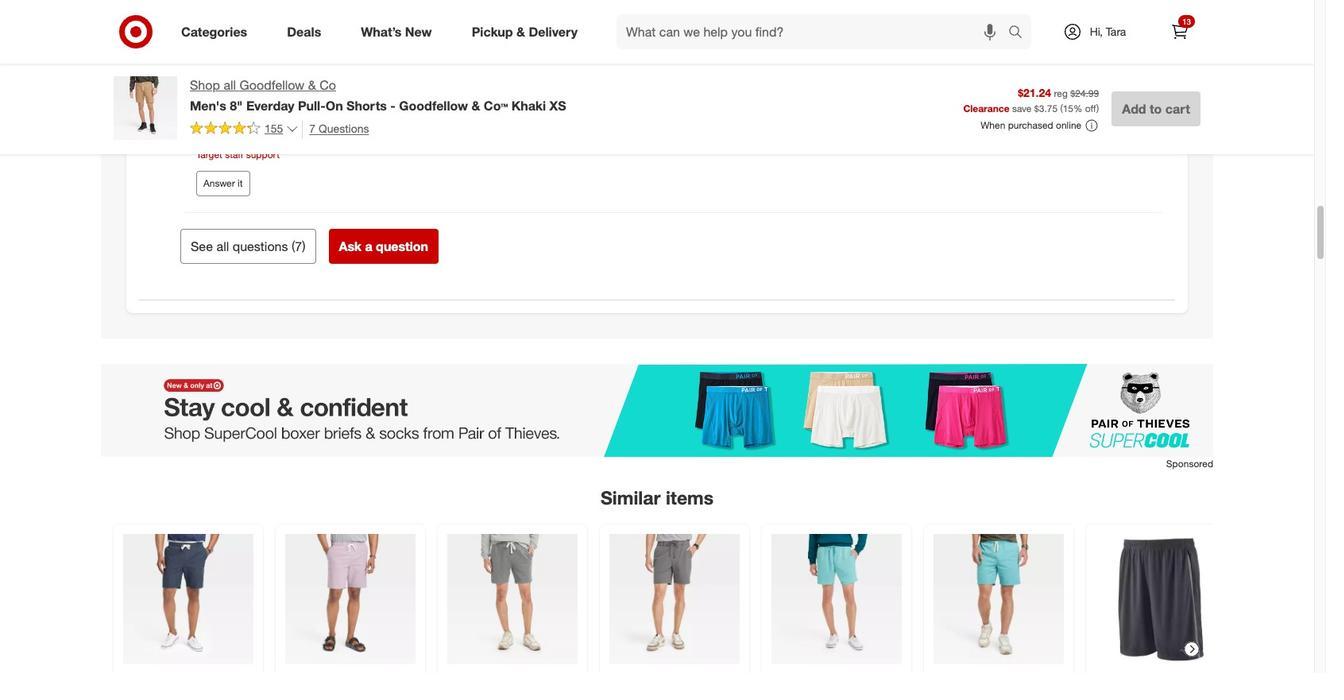 Task type: locate. For each thing, give the bounding box(es) containing it.
men's 8" everyday relaxed fit pull-on shorts - goodfellow & co™ navy blue xs image
[[123, 534, 254, 665]]

ray
[[180, 90, 197, 102], [239, 116, 258, 130]]

0 horizontal spatial i
[[450, 116, 453, 130]]

categories
[[181, 24, 247, 39]]

co
[[320, 77, 336, 93]]

1 it from the top
[[238, 17, 243, 29]]

tanisha
[[605, 116, 642, 130], [196, 132, 228, 144]]

the
[[491, 69, 508, 82]]

0 vertical spatial answer it button
[[196, 11, 250, 36]]

0 horizontal spatial ago
[[239, 90, 255, 102]]

delivery
[[529, 24, 578, 39]]

1 vertical spatial ray
[[239, 116, 258, 130]]

0 vertical spatial all
[[224, 77, 236, 93]]

khaki
[[512, 98, 546, 114]]

all right see
[[217, 239, 229, 255]]

)
[[1097, 103, 1099, 115], [302, 239, 306, 255]]

answer
[[203, 17, 235, 29], [203, 178, 235, 189]]

pickup
[[472, 24, 513, 39]]

0 horizontal spatial goodfellow
[[240, 77, 305, 93]]

1 vertical spatial a
[[365, 239, 372, 255]]

search button
[[1001, 14, 1040, 52]]

target
[[196, 149, 222, 161]]

0 vertical spatial ago
[[239, 90, 255, 102]]

deals link
[[274, 14, 341, 49]]

0 vertical spatial answer it
[[203, 17, 243, 29]]

answer it button up you
[[196, 11, 250, 36]]

ago down mentioned
[[239, 90, 255, 102]]

1 vertical spatial answer
[[203, 178, 235, 189]]

15
[[1063, 103, 1074, 115]]

8"
[[230, 98, 243, 114]]

online
[[1056, 120, 1082, 131]]

-
[[199, 90, 203, 102], [390, 98, 396, 114], [261, 116, 265, 130], [597, 116, 602, 130], [231, 132, 235, 144]]

helpful  (6) button
[[292, 131, 335, 145]]

response.
[[385, 69, 437, 82]]

0 vertical spatial a
[[376, 69, 382, 82]]

answer it down staff
[[203, 178, 243, 189]]

please?
[[575, 69, 615, 82]]

it for first answer it button from the top
[[238, 17, 243, 29]]

13
[[1183, 17, 1191, 26]]

0 vertical spatial goodfellow
[[240, 77, 305, 93]]

target staff support
[[196, 149, 280, 161]]

men's 7" woven tech e-waist pull-on shorts - goodfellow & co™ gray xs image
[[610, 534, 740, 665]]

1 horizontal spatial &
[[472, 98, 480, 114]]

it for first answer it button from the bottom
[[238, 178, 243, 189]]

1 horizontal spatial a
[[376, 69, 382, 82]]

- left 2
[[199, 90, 203, 102]]

pickup & delivery
[[472, 24, 578, 39]]

- left '1'
[[231, 132, 235, 144]]

0 vertical spatial i
[[464, 69, 468, 82]]

&
[[517, 24, 525, 39], [308, 77, 316, 93], [472, 98, 480, 114]]

answer it button
[[196, 11, 250, 36], [196, 171, 250, 197]]

pull-
[[298, 98, 326, 114]]

answer down target
[[203, 178, 235, 189]]

1 answer from the top
[[203, 17, 235, 29]]

ago right year
[[266, 132, 282, 144]]

hi,
[[1090, 25, 1103, 38]]

ray left 2
[[180, 90, 197, 102]]

can
[[440, 69, 461, 82]]

0 vertical spatial tanisha
[[605, 116, 642, 130]]

%
[[1074, 103, 1083, 115]]

all inside shop all goodfellow & co men's 8" everday pull-on shorts - goodfellow & co™ khaki xs
[[224, 77, 236, 93]]

( right the 3.75 on the right
[[1061, 103, 1063, 115]]

a right in
[[376, 69, 382, 82]]

1
[[237, 132, 243, 144]]

- up the 2%
[[390, 98, 396, 114]]

cart
[[1166, 101, 1191, 117]]

shop
[[190, 77, 220, 93]]

$21.24
[[1018, 86, 1052, 100]]

7
[[309, 121, 316, 135], [295, 239, 302, 255]]

7 questions link
[[302, 120, 369, 138]]

save
[[1012, 103, 1032, 115]]

tanisha up target
[[196, 132, 228, 144]]

0 vertical spatial ray
[[180, 90, 197, 102]]

) right %
[[1097, 103, 1099, 115]]

( inside $21.24 reg $24.99 clearance save $ 3.75 ( 15 % off )
[[1061, 103, 1063, 115]]

1 vertical spatial answer it button
[[196, 171, 250, 197]]

2 vertical spatial &
[[472, 98, 480, 114]]

1 vertical spatial tanisha
[[196, 132, 228, 144]]

all up 8"
[[224, 77, 236, 93]]

answer up you
[[203, 17, 235, 29]]

1 horizontal spatial )
[[1097, 103, 1099, 115]]

1 vertical spatial all
[[217, 239, 229, 255]]

goodfellow up everday
[[240, 77, 305, 93]]

ray up year
[[239, 116, 258, 130]]

support
[[246, 149, 280, 161]]

1 horizontal spatial ray
[[239, 116, 258, 130]]

& left 'co' on the top of page
[[308, 77, 316, 93]]

1 vertical spatial 7
[[295, 239, 302, 255]]

0 horizontal spatial a
[[365, 239, 372, 255]]

pickup & delivery link
[[458, 14, 598, 49]]

7 left (6)
[[309, 121, 316, 135]]

7 right questions
[[295, 239, 302, 255]]

) right questions
[[302, 239, 306, 255]]

1 horizontal spatial ago
[[266, 132, 282, 144]]

answer it button down staff
[[196, 171, 250, 197]]

mentioned
[[218, 69, 274, 82]]

(3)
[[393, 132, 404, 144]]

tanisha - 1 year ago
[[196, 132, 282, 144]]

i left hope
[[450, 116, 453, 130]]

- up year
[[261, 116, 265, 130]]

& up hope
[[472, 98, 480, 114]]

What can we help you find? suggestions appear below search field
[[617, 14, 1013, 49]]

ray inside q: you mentioned "mostly cotton" in a response.  can i get the percentage please? ray - 2 years ago
[[180, 90, 197, 102]]

answer it
[[203, 17, 243, 29], [203, 178, 243, 189]]

i for spandex.
[[450, 116, 453, 130]]

it up mentioned
[[238, 17, 243, 29]]

1 horizontal spatial i
[[464, 69, 468, 82]]

similar items region
[[101, 364, 1236, 673]]

tanisha right helps!
[[605, 116, 642, 130]]

ago
[[239, 90, 255, 102], [266, 132, 282, 144]]

(6)
[[324, 132, 335, 144]]

0 vertical spatial )
[[1097, 103, 1099, 115]]

answer it up you
[[203, 17, 243, 29]]

add
[[1122, 101, 1147, 117]]

1 vertical spatial it
[[238, 178, 243, 189]]

1 vertical spatial i
[[450, 116, 453, 130]]

1 horizontal spatial tanisha
[[605, 116, 642, 130]]

off
[[1085, 103, 1097, 115]]

helpful
[[362, 132, 391, 144]]

it down the target staff support at the top left of the page
[[238, 178, 243, 189]]

( right questions
[[292, 239, 295, 255]]

a
[[376, 69, 382, 82], [365, 239, 372, 255]]

goodfellow up the 'spandex.'
[[399, 98, 468, 114]]

q:
[[180, 69, 192, 82]]

0 vertical spatial 7
[[309, 121, 316, 135]]

2%
[[380, 116, 397, 130]]

i
[[464, 69, 468, 82], [450, 116, 453, 130]]

not
[[344, 132, 360, 144]]

years
[[214, 90, 237, 102]]

1 horizontal spatial 7
[[309, 121, 316, 135]]

i left the get
[[464, 69, 468, 82]]

0 vertical spatial answer
[[203, 17, 235, 29]]

2 answer from the top
[[203, 178, 235, 189]]

see all questions ( 7 )
[[191, 239, 306, 255]]

- inside shop all goodfellow & co men's 8" everday pull-on shorts - goodfellow & co™ khaki xs
[[390, 98, 396, 114]]

0 horizontal spatial (
[[292, 239, 295, 255]]

categories link
[[168, 14, 267, 49]]

staff
[[225, 149, 243, 161]]

sponsored
[[1167, 457, 1214, 469]]

purchased
[[1008, 120, 1054, 131]]

0 vertical spatial (
[[1061, 103, 1063, 115]]

1 horizontal spatial (
[[1061, 103, 1063, 115]]

1 horizontal spatial goodfellow
[[399, 98, 468, 114]]

material:
[[268, 116, 311, 130]]

add to cart button
[[1112, 91, 1201, 126]]

98%
[[314, 116, 337, 130]]

1 vertical spatial answer it
[[203, 178, 243, 189]]

advertisement region
[[101, 364, 1214, 457]]

1 answer it from the top
[[203, 17, 243, 29]]

1 vertical spatial (
[[292, 239, 295, 255]]

(
[[1061, 103, 1063, 115], [292, 239, 295, 255]]

xs
[[550, 98, 566, 114]]

0 horizontal spatial )
[[302, 239, 306, 255]]

0 horizontal spatial tanisha
[[196, 132, 228, 144]]

0 horizontal spatial ray
[[180, 90, 197, 102]]

i inside q: you mentioned "mostly cotton" in a response.  can i get the percentage please? ray - 2 years ago
[[464, 69, 468, 82]]

1 answer it button from the top
[[196, 11, 250, 36]]

0 vertical spatial it
[[238, 17, 243, 29]]

1 vertical spatial &
[[308, 77, 316, 93]]

2 it from the top
[[238, 178, 243, 189]]

image of men's 8" everday pull-on shorts - goodfellow & co™ khaki xs image
[[114, 76, 177, 140]]

& right pickup
[[517, 24, 525, 39]]

answer for first answer it button from the top
[[203, 17, 235, 29]]

a right ask
[[365, 239, 372, 255]]

2 horizontal spatial &
[[517, 24, 525, 39]]

it
[[238, 17, 243, 29], [238, 178, 243, 189]]

) inside $21.24 reg $24.99 clearance save $ 3.75 ( 15 % off )
[[1097, 103, 1099, 115]]

everday
[[246, 98, 295, 114]]

3.75
[[1039, 103, 1058, 115]]

similar items
[[601, 486, 714, 508]]



Task type: vqa. For each thing, say whether or not it's contained in the screenshot.
top Answer
yes



Task type: describe. For each thing, give the bounding box(es) containing it.
get
[[471, 69, 488, 82]]

you
[[195, 69, 215, 82]]

cotton,
[[340, 116, 377, 130]]

co™
[[484, 98, 508, 114]]

spandex.
[[400, 116, 447, 130]]

tara
[[1106, 25, 1126, 38]]

shop all goodfellow & co men's 8" everday pull-on shorts - goodfellow & co™ khaki xs
[[190, 77, 566, 114]]

question
[[376, 239, 428, 255]]

all for shop
[[224, 77, 236, 93]]

"mostly
[[277, 69, 318, 82]]

when purchased online
[[981, 120, 1082, 131]]

- inside q: you mentioned "mostly cotton" in a response.  can i get the percentage please? ray - 2 years ago
[[199, 90, 203, 102]]

add to cart
[[1122, 101, 1191, 117]]

hello
[[210, 116, 236, 130]]

ask a question
[[339, 239, 428, 255]]

men's
[[190, 98, 226, 114]]

a:
[[196, 116, 207, 130]]

helpful  (6)
[[292, 132, 335, 144]]

not helpful  (3)
[[344, 132, 404, 144]]

2
[[206, 90, 211, 102]]

percentage
[[511, 69, 571, 82]]

- right helps!
[[597, 116, 602, 130]]

1 vertical spatial ago
[[266, 132, 282, 144]]

questions
[[233, 239, 288, 255]]

men's 7" everyday pull-on shorts - goodfellow & co™ turquoise blue xs image
[[934, 534, 1064, 665]]

7 inside 7 questions link
[[309, 121, 316, 135]]

what's
[[361, 24, 402, 39]]

see
[[191, 239, 213, 255]]

helpful
[[292, 132, 322, 144]]

in
[[363, 69, 373, 82]]

$21.24 reg $24.99 clearance save $ 3.75 ( 15 % off )
[[964, 86, 1099, 115]]

reg
[[1054, 88, 1068, 100]]

items
[[666, 486, 714, 508]]

answer for first answer it button from the bottom
[[203, 178, 235, 189]]

$24.99
[[1071, 88, 1099, 100]]

men's 7" ultra soft fleece pull-on shorts - goodfellow & co™ blue xs image
[[772, 534, 902, 665]]

clearance
[[964, 103, 1010, 115]]

new
[[405, 24, 432, 39]]

hi, tara
[[1090, 25, 1126, 38]]

i for can
[[464, 69, 468, 82]]

155 link
[[190, 120, 299, 139]]

to
[[1150, 101, 1162, 117]]

men's 7" elevated knit pull-on shorts - goodfellow & co™ heathered gray xs image
[[447, 534, 578, 665]]

2 answer it button from the top
[[196, 171, 250, 197]]

men's 8" everyday relaxed fit pull-on shorts - goodfellow & co™ purple xs image
[[285, 534, 416, 665]]

$
[[1035, 103, 1039, 115]]

a inside q: you mentioned "mostly cotton" in a response.  can i get the percentage please? ray - 2 years ago
[[376, 69, 382, 82]]

cotton"
[[321, 69, 360, 82]]

not helpful  (3) button
[[344, 131, 404, 145]]

what's new link
[[348, 14, 452, 49]]

a: hello ray - material: 98% cotton, 2% spandex. i hope this information helps! - tanisha
[[196, 116, 642, 130]]

hope
[[456, 116, 481, 130]]

helps!
[[564, 116, 594, 130]]

mizuno men's icon 8" training short mens size extra extra large in color charcoal (9292) image
[[1096, 534, 1226, 665]]

ask
[[339, 239, 362, 255]]

when
[[981, 120, 1006, 131]]

on
[[326, 98, 343, 114]]

0 vertical spatial &
[[517, 24, 525, 39]]

0 horizontal spatial 7
[[295, 239, 302, 255]]

a inside button
[[365, 239, 372, 255]]

deals
[[287, 24, 321, 39]]

ago inside q: you mentioned "mostly cotton" in a response.  can i get the percentage please? ray - 2 years ago
[[239, 90, 255, 102]]

search
[[1001, 25, 1040, 41]]

0 horizontal spatial &
[[308, 77, 316, 93]]

2 answer it from the top
[[203, 178, 243, 189]]

shorts
[[347, 98, 387, 114]]

7 questions
[[309, 121, 369, 135]]

what's new
[[361, 24, 432, 39]]

year
[[245, 132, 263, 144]]

1 vertical spatial goodfellow
[[399, 98, 468, 114]]

155
[[265, 122, 283, 135]]

1 vertical spatial )
[[302, 239, 306, 255]]

13 link
[[1163, 14, 1198, 49]]

similar
[[601, 486, 661, 508]]

q: you mentioned "mostly cotton" in a response.  can i get the percentage please? ray - 2 years ago
[[180, 69, 615, 102]]

questions
[[319, 121, 369, 135]]

ask a question button
[[329, 229, 439, 264]]

this
[[484, 116, 502, 130]]

all for see
[[217, 239, 229, 255]]

information
[[505, 116, 561, 130]]



